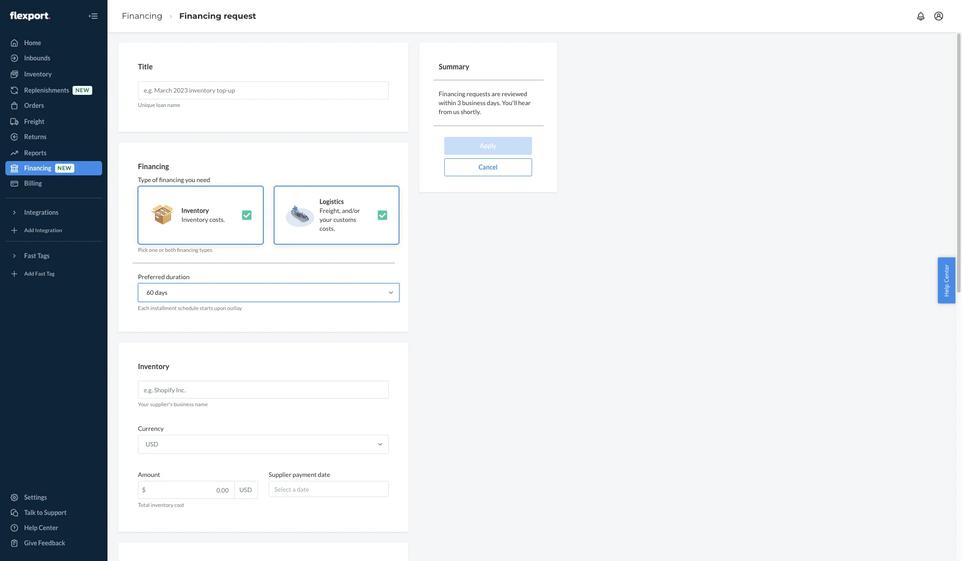 Task type: locate. For each thing, give the bounding box(es) containing it.
0 vertical spatial name
[[167, 102, 180, 108]]

date for supplier payment date
[[318, 472, 330, 479]]

0 vertical spatial costs.
[[210, 216, 225, 224]]

financing for financing link
[[122, 11, 162, 21]]

costs.
[[210, 216, 225, 224], [320, 225, 335, 233]]

reports link
[[5, 146, 102, 160]]

new
[[75, 87, 90, 94], [58, 165, 72, 172]]

cost
[[175, 503, 184, 509]]

or
[[159, 247, 164, 254]]

are
[[492, 90, 501, 98]]

currency
[[138, 425, 164, 433]]

add inside add integration 'link'
[[24, 227, 34, 234]]

requests
[[467, 90, 491, 98]]

financing right both
[[177, 247, 199, 254]]

new for replenishments
[[75, 87, 90, 94]]

1 vertical spatial costs.
[[320, 225, 335, 233]]

help center
[[943, 265, 951, 297], [24, 525, 58, 532]]

tag
[[46, 271, 55, 278]]

apply
[[480, 142, 497, 150]]

e.g. Shopify Inc. field
[[138, 381, 389, 399]]

1 horizontal spatial costs.
[[320, 225, 335, 233]]

freight
[[24, 118, 44, 125]]

financing for financing requests are reviewed within 3 business days. you'll hear from us shortly.
[[439, 90, 466, 98]]

1 vertical spatial name
[[195, 402, 208, 408]]

costs. left check square image
[[210, 216, 225, 224]]

installment
[[150, 305, 177, 312]]

0 vertical spatial date
[[318, 472, 330, 479]]

0 horizontal spatial center
[[39, 525, 58, 532]]

select
[[275, 486, 291, 494]]

fast tags
[[24, 252, 50, 260]]

add left integration
[[24, 227, 34, 234]]

business right supplier's
[[174, 402, 194, 408]]

1 vertical spatial center
[[39, 525, 58, 532]]

help
[[943, 285, 951, 297], [24, 525, 38, 532]]

0 vertical spatial fast
[[24, 252, 36, 260]]

total
[[138, 503, 150, 509]]

settings link
[[5, 491, 102, 506]]

name right loan
[[167, 102, 180, 108]]

1 horizontal spatial business
[[462, 99, 486, 106]]

breadcrumbs navigation
[[115, 3, 263, 29]]

new down reports link
[[58, 165, 72, 172]]

fast
[[24, 252, 36, 260], [35, 271, 45, 278]]

1 vertical spatial new
[[58, 165, 72, 172]]

usd left select
[[240, 487, 252, 494]]

one
[[149, 247, 158, 254]]

help inside button
[[943, 285, 951, 297]]

60 days
[[147, 289, 168, 297]]

1 horizontal spatial usd
[[240, 487, 252, 494]]

1 add from the top
[[24, 227, 34, 234]]

0 vertical spatial help
[[943, 285, 951, 297]]

financing link
[[122, 11, 162, 21]]

e.g. March 2023 inventory top-up field
[[138, 81, 389, 99]]

a
[[293, 486, 296, 494]]

add inside add fast tag link
[[24, 271, 34, 278]]

fast tags button
[[5, 249, 102, 264]]

0 vertical spatial add
[[24, 227, 34, 234]]

2 add from the top
[[24, 271, 34, 278]]

usd
[[146, 441, 158, 449], [240, 487, 252, 494]]

of
[[152, 176, 158, 184]]

talk to support
[[24, 510, 67, 517]]

center inside button
[[943, 265, 951, 283]]

fast left tags
[[24, 252, 36, 260]]

add fast tag link
[[5, 267, 102, 281]]

type
[[138, 176, 151, 184]]

inventory up supplier's
[[138, 362, 169, 371]]

preferred duration
[[138, 274, 190, 281]]

us
[[454, 108, 460, 115]]

1 horizontal spatial new
[[75, 87, 90, 94]]

0 horizontal spatial name
[[167, 102, 180, 108]]

supplier
[[269, 472, 292, 479]]

returns
[[24, 133, 47, 141]]

1 vertical spatial date
[[297, 486, 309, 494]]

returns link
[[5, 130, 102, 144]]

1 vertical spatial usd
[[240, 487, 252, 494]]

0 horizontal spatial costs.
[[210, 216, 225, 224]]

0 horizontal spatial usd
[[146, 441, 158, 449]]

fast left tag
[[35, 271, 45, 278]]

0 vertical spatial usd
[[146, 441, 158, 449]]

billing
[[24, 180, 42, 187]]

summary
[[439, 62, 470, 71]]

logistics freight, and/or your customs costs.
[[320, 198, 360, 233]]

loan
[[156, 102, 166, 108]]

date
[[318, 472, 330, 479], [297, 486, 309, 494]]

orders
[[24, 102, 44, 109]]

0 horizontal spatial new
[[58, 165, 72, 172]]

to
[[37, 510, 43, 517]]

inventory down inbounds on the left top
[[24, 70, 52, 78]]

0 vertical spatial new
[[75, 87, 90, 94]]

1 horizontal spatial center
[[943, 265, 951, 283]]

customs
[[334, 216, 356, 224]]

1 horizontal spatial date
[[318, 472, 330, 479]]

duration
[[166, 274, 190, 281]]

new up orders link
[[75, 87, 90, 94]]

1 vertical spatial help
[[24, 525, 38, 532]]

name
[[167, 102, 180, 108], [195, 402, 208, 408]]

cancel
[[479, 163, 498, 171]]

settings
[[24, 494, 47, 502]]

add
[[24, 227, 34, 234], [24, 271, 34, 278]]

within
[[439, 99, 456, 106]]

1 vertical spatial fast
[[35, 271, 45, 278]]

each installment schedule starts upon outlay
[[138, 305, 242, 312]]

financing right of at top left
[[159, 176, 184, 184]]

0 vertical spatial business
[[462, 99, 486, 106]]

usd down currency
[[146, 441, 158, 449]]

0 horizontal spatial business
[[174, 402, 194, 408]]

center
[[943, 265, 951, 283], [39, 525, 58, 532]]

outlay
[[227, 305, 242, 312]]

freight link
[[5, 115, 102, 129]]

financing
[[159, 176, 184, 184], [177, 247, 199, 254]]

date right 'payment'
[[318, 472, 330, 479]]

freight,
[[320, 207, 341, 215]]

inventory link
[[5, 67, 102, 82]]

0 horizontal spatial help center
[[24, 525, 58, 532]]

support
[[44, 510, 67, 517]]

financing
[[122, 11, 162, 21], [179, 11, 222, 21], [439, 90, 466, 98], [138, 162, 169, 171], [24, 164, 51, 172]]

need
[[197, 176, 210, 184]]

1 horizontal spatial help center
[[943, 265, 951, 297]]

replenishments
[[24, 86, 69, 94]]

integrations
[[24, 209, 59, 216]]

open account menu image
[[934, 11, 945, 22]]

1 vertical spatial add
[[24, 271, 34, 278]]

0 vertical spatial center
[[943, 265, 951, 283]]

costs. down the your
[[320, 225, 335, 233]]

60
[[147, 289, 154, 297]]

date right the a at the bottom of the page
[[297, 486, 309, 494]]

your
[[138, 402, 149, 408]]

financing inside financing requests are reviewed within 3 business days. you'll hear from us shortly.
[[439, 90, 466, 98]]

0 vertical spatial help center
[[943, 265, 951, 297]]

add down fast tags
[[24, 271, 34, 278]]

inventory
[[151, 503, 173, 509]]

check square image
[[241, 210, 252, 221]]

inbounds link
[[5, 51, 102, 65]]

financing for financing request
[[179, 11, 222, 21]]

business up shortly.
[[462, 99, 486, 106]]

0 horizontal spatial date
[[297, 486, 309, 494]]

give
[[24, 540, 37, 548]]

add integration link
[[5, 224, 102, 238]]

name right supplier's
[[195, 402, 208, 408]]

1 horizontal spatial help
[[943, 285, 951, 297]]

costs. inside inventory inventory costs.
[[210, 216, 225, 224]]

and/or
[[342, 207, 360, 215]]



Task type: describe. For each thing, give the bounding box(es) containing it.
financing request link
[[179, 11, 256, 21]]

billing link
[[5, 177, 102, 191]]

unique loan name
[[138, 102, 180, 108]]

talk to support button
[[5, 506, 102, 521]]

schedule
[[178, 305, 199, 312]]

types
[[200, 247, 212, 254]]

each
[[138, 305, 149, 312]]

hear
[[519, 99, 531, 106]]

integrations button
[[5, 206, 102, 220]]

help center inside button
[[943, 265, 951, 297]]

new for financing
[[58, 165, 72, 172]]

payment
[[293, 472, 317, 479]]

pick
[[138, 247, 148, 254]]

$
[[142, 487, 146, 494]]

starts
[[200, 305, 213, 312]]

1 horizontal spatial name
[[195, 402, 208, 408]]

shortly.
[[461, 108, 481, 115]]

1 vertical spatial business
[[174, 402, 194, 408]]

request
[[224, 11, 256, 21]]

days.
[[487, 99, 501, 106]]

title
[[138, 62, 153, 71]]

upon
[[214, 305, 226, 312]]

give feedback
[[24, 540, 65, 548]]

inventory inventory costs.
[[182, 207, 225, 224]]

supplier's
[[150, 402, 173, 408]]

preferred
[[138, 274, 165, 281]]

type of financing you need
[[138, 176, 210, 184]]

total inventory cost
[[138, 503, 184, 509]]

0 horizontal spatial help
[[24, 525, 38, 532]]

reports
[[24, 149, 47, 157]]

from
[[439, 108, 452, 115]]

inbounds
[[24, 54, 50, 62]]

1 vertical spatial help center
[[24, 525, 58, 532]]

add for add fast tag
[[24, 271, 34, 278]]

date for select a date
[[297, 486, 309, 494]]

orders link
[[5, 99, 102, 113]]

pick one or both financing types
[[138, 247, 212, 254]]

give feedback button
[[5, 537, 102, 551]]

both
[[165, 247, 176, 254]]

logistics
[[320, 198, 344, 206]]

check square image
[[377, 210, 388, 221]]

talk
[[24, 510, 36, 517]]

help center link
[[5, 522, 102, 536]]

select a date
[[275, 486, 309, 494]]

unique
[[138, 102, 155, 108]]

1 vertical spatial financing
[[177, 247, 199, 254]]

home link
[[5, 36, 102, 50]]

your supplier's business name
[[138, 402, 208, 408]]

your
[[320, 216, 332, 224]]

add fast tag
[[24, 271, 55, 278]]

fast inside dropdown button
[[24, 252, 36, 260]]

feedback
[[38, 540, 65, 548]]

open notifications image
[[916, 11, 927, 22]]

help center button
[[939, 258, 956, 304]]

you'll
[[502, 99, 517, 106]]

reviewed
[[502, 90, 528, 98]]

tags
[[37, 252, 50, 260]]

amount
[[138, 472, 160, 479]]

integration
[[35, 227, 62, 234]]

0 vertical spatial financing
[[159, 176, 184, 184]]

0.00 text field
[[138, 482, 234, 499]]

close navigation image
[[88, 11, 99, 22]]

home
[[24, 39, 41, 47]]

add integration
[[24, 227, 62, 234]]

inventory down you
[[182, 207, 209, 215]]

3
[[458, 99, 461, 106]]

costs. inside logistics freight, and/or your customs costs.
[[320, 225, 335, 233]]

business inside financing requests are reviewed within 3 business days. you'll hear from us shortly.
[[462, 99, 486, 106]]

cancel button
[[445, 158, 532, 176]]

you
[[185, 176, 195, 184]]

days
[[155, 289, 168, 297]]

supplier payment date
[[269, 472, 330, 479]]

add for add integration
[[24, 227, 34, 234]]

apply button
[[445, 137, 532, 155]]

financing request
[[179, 11, 256, 21]]

inventory up types
[[182, 216, 208, 224]]

flexport logo image
[[10, 12, 50, 20]]



Task type: vqa. For each thing, say whether or not it's contained in the screenshot.
"120"
no



